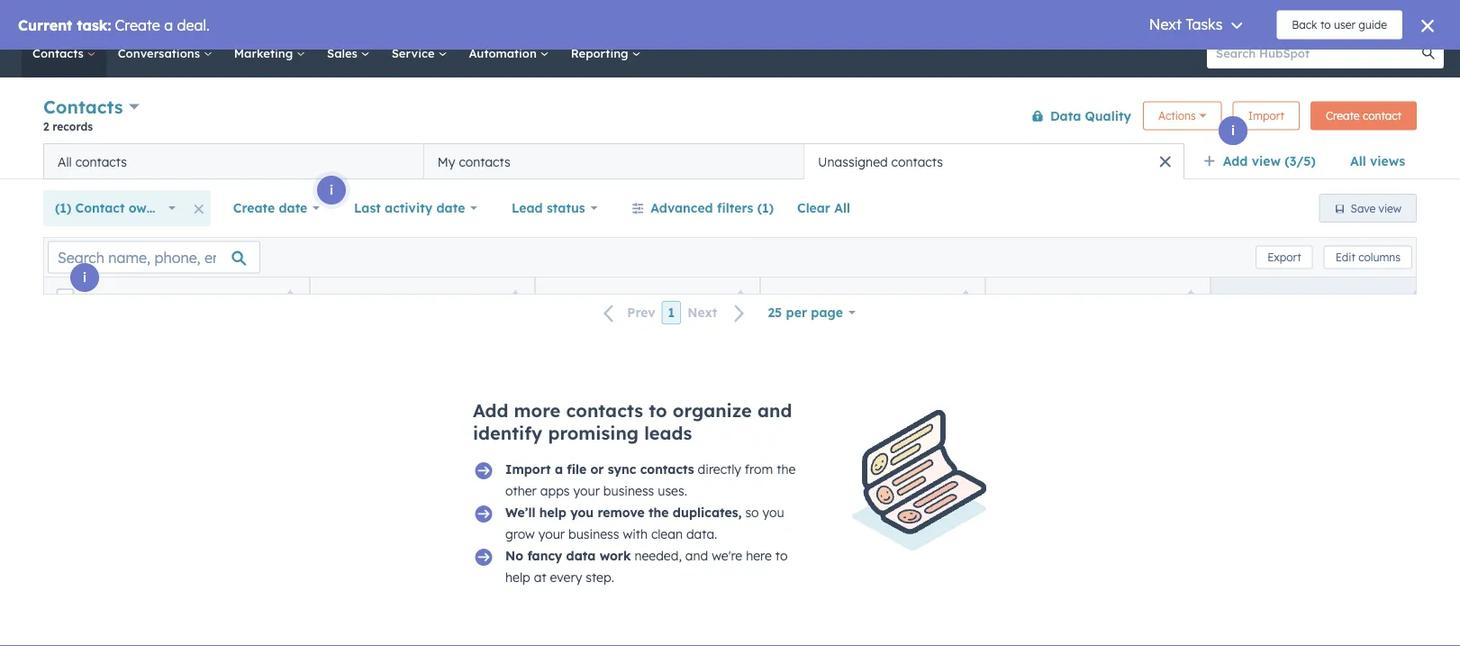Task type: vqa. For each thing, say whether or not it's contained in the screenshot.
Marketing
yes



Task type: locate. For each thing, give the bounding box(es) containing it.
0 vertical spatial owner
[[129, 200, 168, 216]]

lead status button
[[500, 190, 610, 226]]

search button
[[1414, 38, 1445, 68]]

press to sort. image for number
[[738, 290, 744, 302]]

press to sort. element for phone number
[[738, 290, 744, 305]]

(1) down all contacts
[[55, 200, 71, 216]]

create date (edt)
[[1232, 291, 1338, 304]]

1 horizontal spatial the
[[777, 461, 796, 477]]

contact
[[1363, 109, 1402, 123]]

notifications image
[[1332, 8, 1348, 24]]

1 button
[[662, 301, 682, 324]]

1 horizontal spatial import
[[1249, 109, 1285, 123]]

data quality
[[1051, 108, 1132, 123]]

25
[[768, 305, 783, 320]]

1 vertical spatial view
[[1379, 201, 1402, 215]]

add inside add more contacts to organize and identify promising leads
[[473, 399, 509, 422]]

0 vertical spatial your
[[574, 483, 600, 499]]

service link
[[381, 29, 458, 78]]

settings image
[[1302, 8, 1318, 24]]

1 vertical spatial help
[[506, 570, 531, 585]]

the
[[777, 461, 796, 477], [649, 505, 669, 520]]

0 horizontal spatial press to sort. image
[[738, 290, 744, 302]]

contacts up "uses." on the left bottom
[[641, 461, 695, 477]]

no
[[506, 548, 524, 564]]

grow
[[506, 526, 535, 542]]

view for add
[[1252, 153, 1281, 169]]

1 date from the left
[[279, 200, 308, 216]]

sales link
[[316, 29, 381, 78]]

upgrade
[[1137, 8, 1185, 23]]

press to sort. image for lead status
[[1188, 290, 1195, 302]]

step.
[[586, 570, 615, 585]]

1 vertical spatial create
[[233, 200, 275, 216]]

contacts banner
[[43, 92, 1418, 143]]

1 horizontal spatial press to sort. image
[[963, 290, 970, 302]]

save view button
[[1320, 194, 1418, 223]]

0 horizontal spatial to
[[649, 399, 668, 422]]

you
[[571, 505, 594, 520], [763, 505, 785, 520]]

0 vertical spatial view
[[1252, 153, 1281, 169]]

contacts inside 'popup button'
[[43, 96, 123, 118]]

1 vertical spatial lead
[[1007, 291, 1036, 304]]

press to sort. image
[[287, 290, 294, 302], [512, 290, 519, 302], [1188, 290, 1195, 302]]

owner
[[129, 200, 168, 216], [836, 291, 879, 304]]

all inside 'link'
[[1351, 153, 1367, 169]]

more
[[514, 399, 561, 422]]

import up other
[[506, 461, 551, 477]]

press to sort. element
[[287, 290, 294, 305], [512, 290, 519, 305], [738, 290, 744, 305], [963, 290, 970, 305], [1188, 290, 1195, 305]]

import up add view (3/5)
[[1249, 109, 1285, 123]]

0 horizontal spatial help
[[506, 570, 531, 585]]

calling icon image
[[1196, 7, 1212, 23]]

add more contacts to organize and identify promising leads
[[473, 399, 793, 444]]

descending sort. press to sort ascending. element
[[1414, 290, 1420, 305]]

contact down all contacts
[[75, 200, 125, 216]]

1 vertical spatial business
[[569, 526, 620, 542]]

date right the activity
[[437, 200, 465, 216]]

lead
[[512, 200, 543, 216], [1007, 291, 1036, 304]]

owner up search name, phone, email addresses, or company search field
[[129, 200, 168, 216]]

your
[[574, 483, 600, 499], [539, 526, 565, 542]]

1 vertical spatial and
[[686, 548, 709, 564]]

all right clear
[[835, 200, 851, 216]]

0 horizontal spatial i
[[83, 269, 87, 285]]

date left last
[[279, 200, 308, 216]]

help down apps
[[540, 505, 567, 520]]

other
[[506, 483, 537, 499]]

contacts
[[75, 154, 127, 169], [459, 154, 511, 169], [892, 154, 944, 169], [566, 399, 644, 422], [641, 461, 695, 477]]

1 (1) from the left
[[55, 200, 71, 216]]

0 vertical spatial contact
[[75, 200, 125, 216]]

lead left the status
[[512, 200, 543, 216]]

contacts for unassigned contacts
[[892, 154, 944, 169]]

date inside popup button
[[279, 200, 308, 216]]

add left more
[[473, 399, 509, 422]]

4 press to sort. element from the left
[[963, 290, 970, 305]]

owner up the page
[[836, 291, 879, 304]]

contact
[[75, 200, 125, 216], [781, 291, 833, 304]]

view left the (3/5) at the top of page
[[1252, 153, 1281, 169]]

press to sort. image
[[738, 290, 744, 302], [963, 290, 970, 302]]

descending sort. press to sort ascending. image
[[1414, 290, 1420, 302]]

2 date from the left
[[437, 200, 465, 216]]

0 horizontal spatial and
[[686, 548, 709, 564]]

apps
[[541, 483, 570, 499]]

0 horizontal spatial add
[[473, 399, 509, 422]]

add for add view (3/5)
[[1224, 153, 1249, 169]]

1 horizontal spatial your
[[574, 483, 600, 499]]

0 horizontal spatial (1)
[[55, 200, 71, 216]]

0 horizontal spatial view
[[1252, 153, 1281, 169]]

import inside button
[[1249, 109, 1285, 123]]

contacts down records
[[75, 154, 127, 169]]

add view (3/5) button
[[1192, 143, 1339, 179]]

your inside 'directly from the other apps your business uses.'
[[574, 483, 600, 499]]

create down all contacts button
[[233, 200, 275, 216]]

file
[[567, 461, 587, 477]]

lead inside popup button
[[512, 200, 543, 216]]

actions
[[1159, 109, 1197, 123]]

0 horizontal spatial create
[[233, 200, 275, 216]]

add down import button
[[1224, 153, 1249, 169]]

0 horizontal spatial owner
[[129, 200, 168, 216]]

i button left name
[[70, 263, 99, 292]]

0 vertical spatial i
[[1232, 123, 1236, 138]]

business up we'll help you remove the duplicates,
[[604, 483, 655, 499]]

view for save
[[1379, 201, 1402, 215]]

0 vertical spatial create
[[1327, 109, 1360, 123]]

i button
[[1219, 116, 1248, 145], [317, 176, 346, 205], [70, 263, 99, 292]]

1 vertical spatial import
[[506, 461, 551, 477]]

all contacts
[[58, 154, 127, 169]]

2 you from the left
[[763, 505, 785, 520]]

your down file
[[574, 483, 600, 499]]

export button
[[1256, 246, 1314, 269]]

1 horizontal spatial and
[[758, 399, 793, 422]]

0 horizontal spatial import
[[506, 461, 551, 477]]

columns
[[1359, 251, 1401, 264]]

to inside add more contacts to organize and identify promising leads
[[649, 399, 668, 422]]

1 vertical spatial contacts
[[43, 96, 123, 118]]

0 horizontal spatial your
[[539, 526, 565, 542]]

1 horizontal spatial lead
[[1007, 291, 1036, 304]]

the up clean
[[649, 505, 669, 520]]

so
[[746, 505, 759, 520]]

contacts for all contacts
[[75, 154, 127, 169]]

we're
[[712, 548, 743, 564]]

all views
[[1351, 153, 1406, 169]]

1 vertical spatial owner
[[836, 291, 879, 304]]

save
[[1351, 201, 1376, 215]]

and down data.
[[686, 548, 709, 564]]

lead for lead status
[[512, 200, 543, 216]]

2 records
[[43, 119, 93, 133]]

0 vertical spatial business
[[604, 483, 655, 499]]

help inside needed, and we're here to help at every step.
[[506, 570, 531, 585]]

records
[[53, 119, 93, 133]]

import for import
[[1249, 109, 1285, 123]]

2 horizontal spatial create
[[1327, 109, 1360, 123]]

0 vertical spatial help
[[540, 505, 567, 520]]

advanced
[[651, 200, 714, 216]]

1 horizontal spatial view
[[1379, 201, 1402, 215]]

2 press to sort. image from the left
[[963, 290, 970, 302]]

create date
[[233, 200, 308, 216]]

or
[[591, 461, 604, 477]]

clear
[[798, 200, 831, 216]]

next button
[[682, 301, 756, 325]]

create inside popup button
[[233, 200, 275, 216]]

(3/5)
[[1285, 153, 1317, 169]]

contacts up records
[[43, 96, 123, 118]]

contact up 25 per page
[[781, 291, 833, 304]]

1 vertical spatial add
[[473, 399, 509, 422]]

2 horizontal spatial all
[[1351, 153, 1367, 169]]

lead left status
[[1007, 291, 1036, 304]]

press to sort. element for email
[[512, 290, 519, 305]]

unassigned
[[818, 154, 888, 169]]

1 you from the left
[[571, 505, 594, 520]]

0 horizontal spatial all
[[58, 154, 72, 169]]

0 vertical spatial to
[[649, 399, 668, 422]]

to left organize
[[649, 399, 668, 422]]

view right save
[[1379, 201, 1402, 215]]

0 vertical spatial and
[[758, 399, 793, 422]]

contacts up import a file or sync contacts
[[566, 399, 644, 422]]

contacts right my
[[459, 154, 511, 169]]

2 vertical spatial create
[[1232, 291, 1274, 304]]

i button left last
[[317, 176, 346, 205]]

0 horizontal spatial lead
[[512, 200, 543, 216]]

number
[[598, 291, 646, 304]]

0 horizontal spatial press to sort. image
[[287, 290, 294, 302]]

1 horizontal spatial to
[[776, 548, 788, 564]]

0 vertical spatial import
[[1249, 109, 1285, 123]]

2 press to sort. element from the left
[[512, 290, 519, 305]]

my
[[438, 154, 456, 169]]

and inside add more contacts to organize and identify promising leads
[[758, 399, 793, 422]]

2 (1) from the left
[[758, 200, 774, 216]]

0 vertical spatial add
[[1224, 153, 1249, 169]]

1 vertical spatial to
[[776, 548, 788, 564]]

all
[[1351, 153, 1367, 169], [58, 154, 72, 169], [835, 200, 851, 216]]

1 horizontal spatial contact
[[781, 291, 833, 304]]

0 vertical spatial i button
[[1219, 116, 1248, 145]]

2 vertical spatial i button
[[70, 263, 99, 292]]

business up data
[[569, 526, 620, 542]]

3 press to sort. element from the left
[[738, 290, 744, 305]]

contacts right unassigned
[[892, 154, 944, 169]]

create left date
[[1232, 291, 1274, 304]]

1 horizontal spatial i
[[330, 182, 334, 198]]

i button up add view (3/5)
[[1219, 116, 1248, 145]]

2
[[43, 119, 49, 133]]

fancy
[[528, 548, 563, 564]]

5 press to sort. element from the left
[[1188, 290, 1195, 305]]

1 press to sort. image from the left
[[287, 290, 294, 302]]

your up fancy
[[539, 526, 565, 542]]

organize
[[673, 399, 752, 422]]

phone
[[556, 291, 595, 304]]

service
[[392, 46, 438, 60]]

1 vertical spatial the
[[649, 505, 669, 520]]

my contacts button
[[424, 143, 804, 179]]

2 press to sort. image from the left
[[512, 290, 519, 302]]

contact inside popup button
[[75, 200, 125, 216]]

create inside 'button'
[[1327, 109, 1360, 123]]

with
[[623, 526, 648, 542]]

unassigned contacts button
[[804, 143, 1185, 179]]

you left the remove
[[571, 505, 594, 520]]

1 horizontal spatial (1)
[[758, 200, 774, 216]]

help down no
[[506, 570, 531, 585]]

all for all contacts
[[58, 154, 72, 169]]

3 press to sort. image from the left
[[1188, 290, 1195, 302]]

all left "views"
[[1351, 153, 1367, 169]]

2 horizontal spatial i
[[1232, 123, 1236, 138]]

data
[[567, 548, 596, 564]]

0 horizontal spatial date
[[279, 200, 308, 216]]

1 horizontal spatial add
[[1224, 153, 1249, 169]]

1 horizontal spatial press to sort. image
[[512, 290, 519, 302]]

and inside needed, and we're here to help at every step.
[[686, 548, 709, 564]]

the right from
[[777, 461, 796, 477]]

1 horizontal spatial owner
[[836, 291, 879, 304]]

press to sort. element for lead status
[[1188, 290, 1195, 305]]

1 vertical spatial i
[[330, 182, 334, 198]]

status
[[1039, 291, 1080, 304]]

2 horizontal spatial press to sort. image
[[1188, 290, 1195, 302]]

and up from
[[758, 399, 793, 422]]

1 horizontal spatial all
[[835, 200, 851, 216]]

1 horizontal spatial help
[[540, 505, 567, 520]]

25 per page
[[768, 305, 844, 320]]

1 press to sort. image from the left
[[738, 290, 744, 302]]

contacts down hubspot "link"
[[32, 46, 87, 60]]

view inside button
[[1379, 201, 1402, 215]]

0 horizontal spatial you
[[571, 505, 594, 520]]

to right here
[[776, 548, 788, 564]]

create left contact on the top right
[[1327, 109, 1360, 123]]

business
[[604, 483, 655, 499], [569, 526, 620, 542]]

notifications button
[[1325, 0, 1356, 29]]

1 vertical spatial i button
[[317, 176, 346, 205]]

all down 2 records
[[58, 154, 72, 169]]

all for all views
[[1351, 153, 1367, 169]]

work
[[600, 548, 631, 564]]

help image
[[1272, 8, 1288, 24]]

0 horizontal spatial contact
[[75, 200, 125, 216]]

press to sort. image for owner
[[963, 290, 970, 302]]

from
[[745, 461, 774, 477]]

import
[[1249, 109, 1285, 123], [506, 461, 551, 477]]

1 horizontal spatial date
[[437, 200, 465, 216]]

1 horizontal spatial create
[[1232, 291, 1274, 304]]

you right so on the bottom of the page
[[763, 505, 785, 520]]

0 vertical spatial the
[[777, 461, 796, 477]]

1 horizontal spatial you
[[763, 505, 785, 520]]

view inside popup button
[[1252, 153, 1281, 169]]

add inside "add view (3/5)" popup button
[[1224, 153, 1249, 169]]

0 vertical spatial lead
[[512, 200, 543, 216]]

1 vertical spatial your
[[539, 526, 565, 542]]

(1) right filters
[[758, 200, 774, 216]]

menu
[[1115, 0, 1439, 29]]

prev
[[627, 305, 656, 321]]

automation link
[[458, 29, 560, 78]]

view
[[1252, 153, 1281, 169], [1379, 201, 1402, 215]]



Task type: describe. For each thing, give the bounding box(es) containing it.
name
[[101, 291, 133, 304]]

activity
[[385, 200, 433, 216]]

search image
[[1423, 47, 1436, 59]]

quality
[[1086, 108, 1132, 123]]

import a file or sync contacts
[[506, 461, 695, 477]]

create for create date (edt)
[[1232, 291, 1274, 304]]

no fancy data work
[[506, 548, 631, 564]]

your inside so you grow your business with clean data.
[[539, 526, 565, 542]]

remove
[[598, 505, 645, 520]]

press to sort. image for email
[[512, 290, 519, 302]]

2 vertical spatial i
[[83, 269, 87, 285]]

reporting link
[[560, 29, 652, 78]]

uses.
[[658, 483, 688, 499]]

hubspot link
[[22, 4, 68, 25]]

Search HubSpot search field
[[1208, 38, 1428, 68]]

(1) contact owner
[[55, 200, 168, 216]]

prev button
[[593, 301, 662, 325]]

help button
[[1264, 0, 1295, 29]]

you inside so you grow your business with clean data.
[[763, 505, 785, 520]]

(1) contact owner button
[[43, 190, 187, 226]]

hubspot image
[[32, 4, 54, 25]]

export
[[1268, 251, 1302, 264]]

contacts button
[[43, 94, 140, 120]]

edit columns button
[[1325, 246, 1413, 269]]

promising
[[548, 422, 639, 444]]

add for add more contacts to organize and identify promising leads
[[473, 399, 509, 422]]

edit
[[1336, 251, 1356, 264]]

here
[[746, 548, 772, 564]]

to inside needed, and we're here to help at every step.
[[776, 548, 788, 564]]

business inside so you grow your business with clean data.
[[569, 526, 620, 542]]

Search name, phone, email addresses, or company search field
[[48, 241, 260, 274]]

needed, and we're here to help at every step.
[[506, 548, 788, 585]]

abc button
[[1359, 0, 1437, 29]]

owner inside popup button
[[129, 200, 168, 216]]

per
[[786, 305, 808, 320]]

needed,
[[635, 548, 682, 564]]

duplicates,
[[673, 505, 742, 520]]

data.
[[687, 526, 718, 542]]

my contacts
[[438, 154, 511, 169]]

all contacts button
[[43, 143, 424, 179]]

at
[[534, 570, 547, 585]]

abc
[[1390, 7, 1410, 22]]

lead for lead status
[[1007, 291, 1036, 304]]

save view
[[1351, 201, 1402, 215]]

press to sort. element for contact owner
[[963, 290, 970, 305]]

next
[[688, 305, 718, 321]]

filters
[[717, 200, 754, 216]]

0 horizontal spatial the
[[649, 505, 669, 520]]

data
[[1051, 108, 1082, 123]]

a
[[555, 461, 563, 477]]

clear all
[[798, 200, 851, 216]]

import for import a file or sync contacts
[[506, 461, 551, 477]]

every
[[550, 570, 583, 585]]

sales
[[327, 46, 361, 60]]

actions button
[[1144, 101, 1223, 130]]

0 vertical spatial contacts
[[32, 46, 87, 60]]

settings link
[[1299, 5, 1321, 24]]

all views link
[[1339, 143, 1418, 179]]

pagination navigation
[[593, 301, 756, 325]]

clean
[[652, 526, 683, 542]]

0 horizontal spatial i button
[[70, 263, 99, 292]]

(1) inside advanced filters (1) button
[[758, 200, 774, 216]]

directly from the other apps your business uses.
[[506, 461, 796, 499]]

(edt)
[[1309, 291, 1338, 304]]

calling icon button
[[1189, 2, 1219, 26]]

advanced filters (1)
[[651, 200, 774, 216]]

identify
[[473, 422, 543, 444]]

contacts inside add more contacts to organize and identify promising leads
[[566, 399, 644, 422]]

leads
[[645, 422, 692, 444]]

conversations
[[118, 46, 203, 60]]

lead status
[[1007, 291, 1080, 304]]

25 per page button
[[756, 295, 868, 331]]

advanced filters (1) button
[[620, 190, 786, 226]]

views
[[1371, 153, 1406, 169]]

1
[[668, 305, 675, 320]]

status
[[547, 200, 585, 216]]

1 vertical spatial contact
[[781, 291, 833, 304]]

marketing
[[234, 46, 297, 60]]

import button
[[1234, 101, 1300, 130]]

1 horizontal spatial i button
[[317, 176, 346, 205]]

business inside 'directly from the other apps your business uses.'
[[604, 483, 655, 499]]

the inside 'directly from the other apps your business uses.'
[[777, 461, 796, 477]]

last activity date button
[[343, 190, 489, 226]]

last
[[354, 200, 381, 216]]

(1) inside "(1) contact owner" popup button
[[55, 200, 71, 216]]

clear all button
[[786, 190, 863, 226]]

unassigned contacts
[[818, 154, 944, 169]]

page
[[811, 305, 844, 320]]

1 press to sort. element from the left
[[287, 290, 294, 305]]

contacts for my contacts
[[459, 154, 511, 169]]

lead status
[[512, 200, 585, 216]]

data quality button
[[1020, 98, 1133, 134]]

marketplaces image
[[1234, 8, 1250, 24]]

create for create date
[[233, 200, 275, 216]]

2 horizontal spatial i button
[[1219, 116, 1248, 145]]

we'll help you remove the duplicates,
[[506, 505, 742, 520]]

reporting
[[571, 46, 632, 60]]

create contact button
[[1311, 101, 1418, 130]]

menu containing abc
[[1115, 0, 1439, 29]]

so you grow your business with clean data.
[[506, 505, 785, 542]]

phone number
[[556, 291, 646, 304]]

automation
[[469, 46, 541, 60]]

create for create contact
[[1327, 109, 1360, 123]]

gary orlando image
[[1370, 6, 1386, 23]]

date inside popup button
[[437, 200, 465, 216]]



